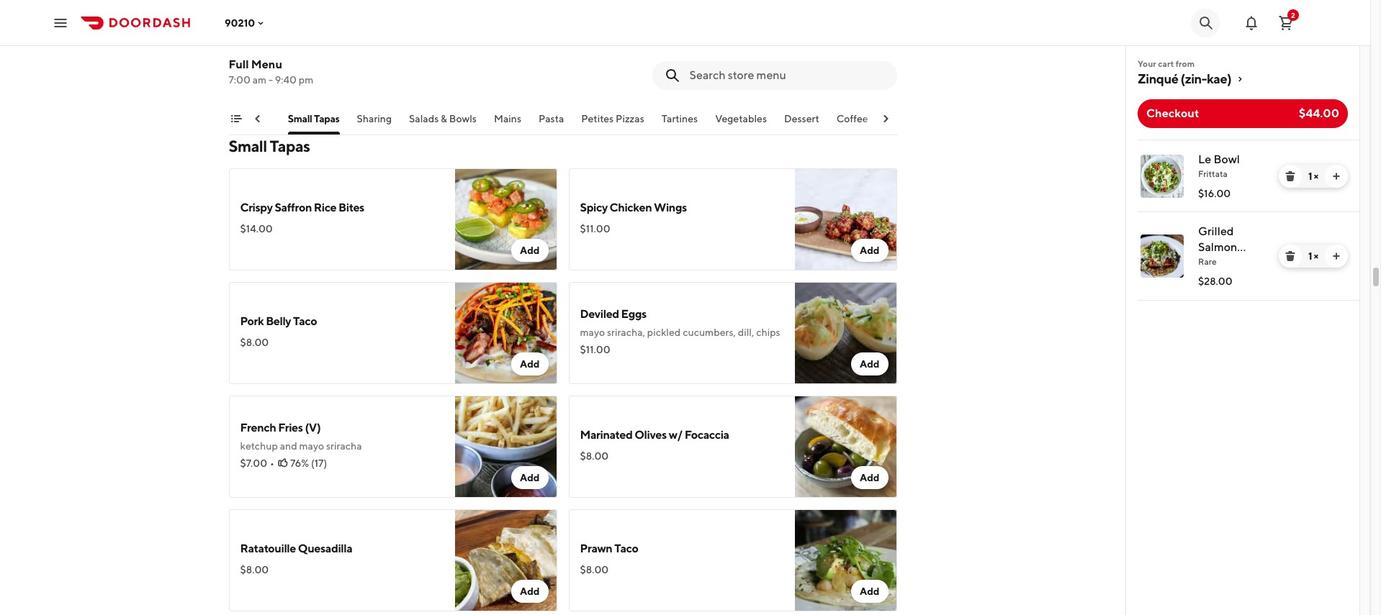 Task type: describe. For each thing, give the bounding box(es) containing it.
deviled eggs mayo sriracha, pickled cucumbers, dill, chips $11.00
[[580, 308, 781, 356]]

dill,
[[738, 327, 755, 339]]

pasta button
[[539, 112, 564, 135]]

fries
[[278, 421, 303, 435]]

salad
[[297, 18, 325, 32]]

cucumbers,
[[683, 327, 736, 339]]

76% (17)
[[290, 458, 327, 470]]

sriracha
[[326, 441, 362, 452]]

your cart from
[[1138, 58, 1195, 69]]

rare
[[1199, 256, 1217, 267]]

bowls
[[449, 113, 477, 125]]

fresh fruit salad berries and pineapple $8.00
[[240, 18, 340, 66]]

add button for marinated olives w/ focaccia
[[852, 467, 889, 490]]

&
[[441, 113, 447, 125]]

pork belly taco image
[[455, 282, 557, 385]]

2
[[1292, 10, 1296, 19]]

ratatouille quesadilla image
[[455, 510, 557, 612]]

add for prawn taco
[[860, 586, 880, 598]]

petites pizzas
[[582, 113, 645, 125]]

ratatouille
[[240, 542, 296, 556]]

quesadilla
[[298, 542, 353, 556]]

petites pizzas button
[[582, 112, 645, 135]]

rice
[[314, 201, 337, 215]]

plate
[[1199, 256, 1226, 270]]

grilled salmon plate (gf)
[[1199, 225, 1253, 270]]

pizzas
[[616, 113, 645, 125]]

2 button
[[1272, 8, 1301, 37]]

kae)
[[1207, 71, 1232, 86]]

pork
[[240, 315, 264, 329]]

bowl
[[1214, 153, 1241, 166]]

chips
[[757, 327, 781, 339]]

chicken
[[610, 201, 652, 215]]

w/
[[669, 429, 683, 442]]

2 items, open order cart image
[[1278, 14, 1295, 31]]

beverage button
[[886, 112, 930, 135]]

add button for prawn taco
[[852, 581, 889, 604]]

saffron
[[275, 201, 312, 215]]

beverage
[[886, 113, 930, 125]]

pickled
[[647, 327, 681, 339]]

notification bell image
[[1243, 14, 1261, 31]]

and for fries
[[280, 441, 297, 452]]

scroll menu navigation left image
[[252, 113, 263, 125]]

add for marinated olives w/ focaccia
[[860, 473, 880, 484]]

dessert for first the dessert button from right
[[785, 113, 820, 125]]

tartines
[[662, 113, 698, 125]]

sharing
[[357, 113, 392, 125]]

7:00
[[229, 74, 251, 86]]

dessert for 2nd the dessert button from right
[[236, 113, 271, 125]]

(17)
[[311, 458, 327, 470]]

salads & bowls
[[409, 113, 477, 125]]

coffee
[[837, 113, 869, 125]]

add button for crispy saffron rice bites
[[511, 239, 549, 262]]

pm
[[299, 74, 314, 86]]

$8.00 inside fresh fruit salad berries and pineapple $8.00
[[240, 55, 269, 66]]

deviled
[[580, 308, 619, 321]]

marinated
[[580, 429, 633, 442]]

salads
[[409, 113, 439, 125]]

1 × for grilled salmon plate (gf)
[[1309, 251, 1319, 262]]

your
[[1138, 58, 1157, 69]]

$8.00 for prawn taco
[[580, 565, 609, 576]]

$14.00
[[240, 223, 273, 235]]

-
[[269, 74, 273, 86]]

salmon
[[1199, 241, 1238, 254]]

tartines button
[[662, 112, 698, 135]]

add for crispy saffron rice bites
[[520, 245, 540, 256]]

9:40
[[275, 74, 297, 86]]

1 for le bowl
[[1309, 171, 1313, 182]]

list containing le bowl
[[1127, 140, 1360, 301]]

open menu image
[[52, 14, 69, 31]]

zinqué (zin-kae)
[[1138, 71, 1232, 86]]

sharing button
[[357, 112, 392, 135]]

prawn taco
[[580, 542, 639, 556]]

add button for ratatouille quesadilla
[[511, 581, 549, 604]]

1 vertical spatial small
[[229, 137, 267, 156]]

fresh
[[240, 18, 269, 32]]

marinated olives w/ focaccia
[[580, 429, 730, 442]]

fresh fruit salad image
[[455, 0, 557, 95]]

prawn
[[580, 542, 613, 556]]

2 dessert button from the left
[[785, 112, 820, 135]]

pork belly taco
[[240, 315, 317, 329]]

focaccia
[[685, 429, 730, 442]]

le
[[1199, 153, 1212, 166]]

1 horizontal spatial small
[[288, 113, 312, 125]]

$11.00 inside deviled eggs mayo sriracha, pickled cucumbers, dill, chips $11.00
[[580, 344, 611, 356]]

add for ratatouille quesadilla
[[520, 586, 540, 598]]

1 × for le bowl
[[1309, 171, 1319, 182]]

french
[[240, 421, 276, 435]]

add button for pork belly taco
[[511, 353, 549, 376]]

full
[[229, 58, 249, 71]]

deviled eggs image
[[795, 282, 897, 385]]

0 vertical spatial tapas
[[314, 113, 340, 125]]

vegetables
[[716, 113, 767, 125]]

le bowl frittata
[[1199, 153, 1241, 179]]



Task type: locate. For each thing, give the bounding box(es) containing it.
small tapas down scroll menu navigation left icon
[[229, 137, 310, 156]]

am
[[253, 74, 267, 86]]

1
[[1309, 171, 1313, 182], [1309, 251, 1313, 262]]

vegetables button
[[716, 112, 767, 135]]

french fries (v) image
[[455, 396, 557, 499]]

spicy chicken wings
[[580, 201, 687, 215]]

1 horizontal spatial tapas
[[314, 113, 340, 125]]

1 right remove item from cart icon
[[1309, 251, 1313, 262]]

$7.00 •
[[240, 458, 274, 470]]

add for spicy chicken wings
[[860, 245, 880, 256]]

× right remove item from cart image
[[1315, 171, 1319, 182]]

from
[[1176, 58, 1195, 69]]

$28.00
[[1199, 276, 1233, 287]]

coffee button
[[837, 112, 869, 135]]

berries
[[240, 37, 272, 49]]

le bowl image
[[1141, 155, 1184, 198]]

× right remove item from cart icon
[[1315, 251, 1319, 262]]

0 vertical spatial and
[[274, 37, 292, 49]]

2 dessert from the left
[[785, 113, 820, 125]]

(zin-
[[1181, 71, 1207, 86]]

1 × from the top
[[1315, 171, 1319, 182]]

dessert down am
[[236, 113, 271, 125]]

sriracha,
[[607, 327, 645, 339]]

$11.00
[[580, 223, 611, 235], [580, 344, 611, 356]]

scroll menu navigation right image
[[880, 113, 892, 125]]

0 vertical spatial 1 ×
[[1309, 171, 1319, 182]]

0 vertical spatial $11.00
[[580, 223, 611, 235]]

small tapas down the pm
[[288, 113, 340, 125]]

1 1 × from the top
[[1309, 171, 1319, 182]]

0 horizontal spatial dessert
[[236, 113, 271, 125]]

×
[[1315, 171, 1319, 182], [1315, 251, 1319, 262]]

$8.00 down berries
[[240, 55, 269, 66]]

90210
[[225, 17, 255, 28]]

0 vertical spatial add one to cart image
[[1331, 171, 1343, 182]]

$44.00
[[1300, 107, 1340, 120]]

0 horizontal spatial mayo
[[299, 441, 324, 452]]

1 for grilled salmon plate (gf)
[[1309, 251, 1313, 262]]

tapas
[[314, 113, 340, 125], [270, 137, 310, 156]]

remove item from cart image
[[1285, 251, 1297, 262]]

1 vertical spatial $11.00
[[580, 344, 611, 356]]

tapas left sharing
[[314, 113, 340, 125]]

and down fruit
[[274, 37, 292, 49]]

2 1 from the top
[[1309, 251, 1313, 262]]

2 1 × from the top
[[1309, 251, 1319, 262]]

small
[[288, 113, 312, 125], [229, 137, 267, 156]]

1 1 from the top
[[1309, 171, 1313, 182]]

mayo up 76% (17) at left bottom
[[299, 441, 324, 452]]

1 vertical spatial ×
[[1315, 251, 1319, 262]]

list
[[1127, 140, 1360, 301]]

petites
[[582, 113, 614, 125]]

crispy saffron rice bites
[[240, 201, 364, 215]]

1 vertical spatial 1 ×
[[1309, 251, 1319, 262]]

$8.00 for ratatouille quesadilla
[[240, 565, 269, 576]]

(gf)
[[1229, 256, 1253, 270]]

ketchup
[[240, 441, 278, 452]]

dessert button down am
[[236, 112, 271, 135]]

1 × right remove item from cart icon
[[1309, 251, 1319, 262]]

add for pork belly taco
[[520, 359, 540, 370]]

$11.00 down sriracha,
[[580, 344, 611, 356]]

0 vertical spatial ×
[[1315, 171, 1319, 182]]

taco right belly
[[293, 315, 317, 329]]

and for fruit
[[274, 37, 292, 49]]

mains button
[[494, 112, 522, 135]]

$8.00 for pork belly taco
[[240, 337, 269, 349]]

1 vertical spatial 1
[[1309, 251, 1313, 262]]

$8.00 down pork
[[240, 337, 269, 349]]

mayo down deviled
[[580, 327, 605, 339]]

dessert button
[[236, 112, 271, 135], [785, 112, 820, 135]]

taco right prawn
[[615, 542, 639, 556]]

prawn taco image
[[795, 510, 897, 612]]

•
[[270, 458, 274, 470]]

0 horizontal spatial small
[[229, 137, 267, 156]]

$16.00
[[1199, 188, 1231, 200]]

dessert down item search search field
[[785, 113, 820, 125]]

small down the pm
[[288, 113, 312, 125]]

1 vertical spatial tapas
[[270, 137, 310, 156]]

add one to cart image for le bowl
[[1331, 171, 1343, 182]]

spicy
[[580, 201, 608, 215]]

1 horizontal spatial mayo
[[580, 327, 605, 339]]

add
[[520, 245, 540, 256], [860, 245, 880, 256], [520, 359, 540, 370], [860, 359, 880, 370], [520, 473, 540, 484], [860, 473, 880, 484], [520, 586, 540, 598], [860, 586, 880, 598]]

mayo
[[580, 327, 605, 339], [299, 441, 324, 452]]

salads & bowls button
[[409, 112, 477, 135]]

1 horizontal spatial taco
[[615, 542, 639, 556]]

add button for spicy chicken wings
[[852, 239, 889, 262]]

fruit
[[271, 18, 295, 32]]

$8.00 for marinated olives w/ focaccia
[[580, 451, 609, 463]]

remove item from cart image
[[1285, 171, 1297, 182]]

add one to cart image right remove item from cart icon
[[1331, 251, 1343, 262]]

76%
[[290, 458, 309, 470]]

1 vertical spatial add one to cart image
[[1331, 251, 1343, 262]]

$7.00
[[240, 458, 267, 470]]

0 horizontal spatial taco
[[293, 315, 317, 329]]

1 dessert from the left
[[236, 113, 271, 125]]

1 right remove item from cart image
[[1309, 171, 1313, 182]]

cart
[[1159, 58, 1175, 69]]

dessert
[[236, 113, 271, 125], [785, 113, 820, 125]]

french fries (v) ketchup and mayo sriracha
[[240, 421, 362, 452]]

small down scroll menu navigation left icon
[[229, 137, 267, 156]]

2 × from the top
[[1315, 251, 1319, 262]]

1 horizontal spatial dessert
[[785, 113, 820, 125]]

add one to cart image for grilled salmon plate (gf)
[[1331, 251, 1343, 262]]

zinqué (zin-kae) link
[[1138, 71, 1349, 88]]

0 vertical spatial 1
[[1309, 171, 1313, 182]]

$8.00 down prawn
[[580, 565, 609, 576]]

mains
[[494, 113, 522, 125]]

Item Search search field
[[690, 68, 886, 84]]

× for grilled salmon plate (gf)
[[1315, 251, 1319, 262]]

dessert button down item search search field
[[785, 112, 820, 135]]

olives
[[635, 429, 667, 442]]

belly
[[266, 315, 291, 329]]

ratatouille quesadilla
[[240, 542, 353, 556]]

zinqué
[[1138, 71, 1179, 86]]

eggs
[[621, 308, 647, 321]]

$8.00 down marinated
[[580, 451, 609, 463]]

crispy
[[240, 201, 273, 215]]

and inside fresh fruit salad berries and pineapple $8.00
[[274, 37, 292, 49]]

0 vertical spatial mayo
[[580, 327, 605, 339]]

0 vertical spatial taco
[[293, 315, 317, 329]]

1 dessert button from the left
[[236, 112, 271, 135]]

1 horizontal spatial dessert button
[[785, 112, 820, 135]]

small tapas
[[288, 113, 340, 125], [229, 137, 310, 156]]

0 vertical spatial small tapas
[[288, 113, 340, 125]]

mayo inside french fries (v) ketchup and mayo sriracha
[[299, 441, 324, 452]]

checkout
[[1147, 107, 1200, 120]]

(v)
[[305, 421, 321, 435]]

full menu 7:00 am - 9:40 pm
[[229, 58, 314, 86]]

tapas up saffron
[[270, 137, 310, 156]]

× for le bowl
[[1315, 171, 1319, 182]]

bites
[[339, 201, 364, 215]]

spicy chicken wings image
[[795, 169, 897, 271]]

mayo inside deviled eggs mayo sriracha, pickled cucumbers, dill, chips $11.00
[[580, 327, 605, 339]]

0 horizontal spatial tapas
[[270, 137, 310, 156]]

1 vertical spatial mayo
[[299, 441, 324, 452]]

taco
[[293, 315, 317, 329], [615, 542, 639, 556]]

1 vertical spatial taco
[[615, 542, 639, 556]]

2 $11.00 from the top
[[580, 344, 611, 356]]

1 vertical spatial and
[[280, 441, 297, 452]]

wings
[[654, 201, 687, 215]]

pineapple
[[294, 37, 340, 49]]

show menu categories image
[[230, 113, 242, 125]]

0 horizontal spatial dessert button
[[236, 112, 271, 135]]

add one to cart image right remove item from cart image
[[1331, 171, 1343, 182]]

add one to cart image
[[1331, 171, 1343, 182], [1331, 251, 1343, 262]]

marinated olives w/ focaccia image
[[795, 396, 897, 499]]

$8.00
[[240, 55, 269, 66], [240, 337, 269, 349], [580, 451, 609, 463], [240, 565, 269, 576], [580, 565, 609, 576]]

add button
[[511, 239, 549, 262], [852, 239, 889, 262], [511, 353, 549, 376], [852, 353, 889, 376], [511, 467, 549, 490], [852, 467, 889, 490], [511, 581, 549, 604], [852, 581, 889, 604]]

1 vertical spatial small tapas
[[229, 137, 310, 156]]

pasta
[[539, 113, 564, 125]]

1 add one to cart image from the top
[[1331, 171, 1343, 182]]

menu
[[251, 58, 282, 71]]

grilled
[[1199, 225, 1235, 238]]

0 vertical spatial small
[[288, 113, 312, 125]]

1 × right remove item from cart image
[[1309, 171, 1319, 182]]

1 $11.00 from the top
[[580, 223, 611, 235]]

grilled salmon plate (gf) image
[[1141, 235, 1184, 278]]

90210 button
[[225, 17, 267, 28]]

and inside french fries (v) ketchup and mayo sriracha
[[280, 441, 297, 452]]

$8.00 down ratatouille in the bottom of the page
[[240, 565, 269, 576]]

crispy saffron rice bites image
[[455, 169, 557, 271]]

2 add one to cart image from the top
[[1331, 251, 1343, 262]]

and down fries
[[280, 441, 297, 452]]

$11.00 down spicy
[[580, 223, 611, 235]]



Task type: vqa. For each thing, say whether or not it's contained in the screenshot.


